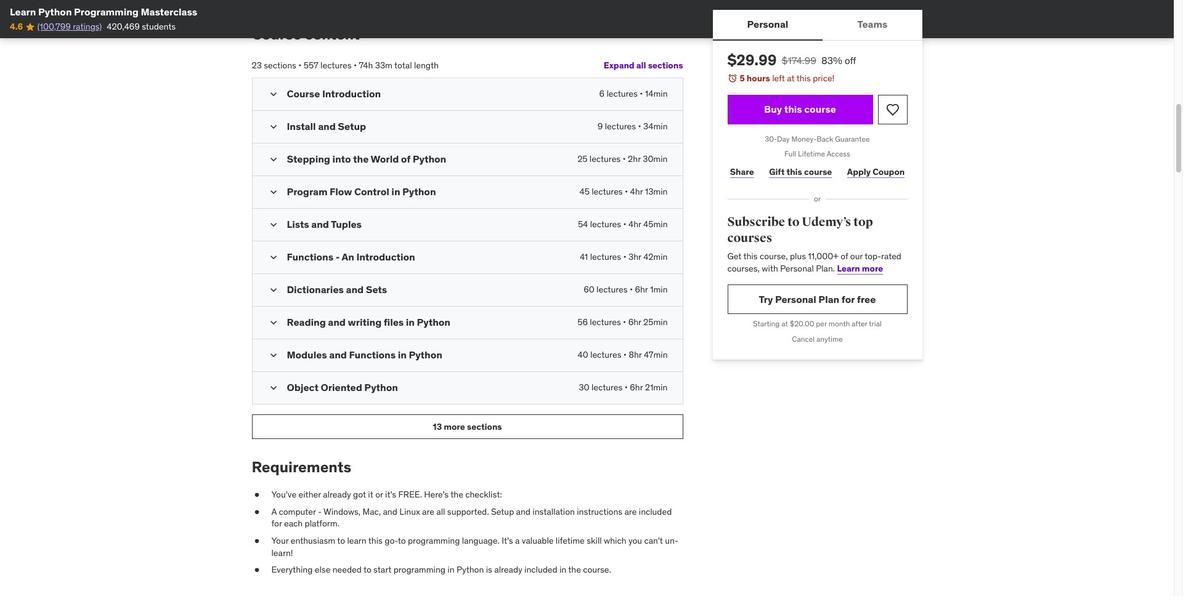 Task type: describe. For each thing, give the bounding box(es) containing it.
small image for modules
[[267, 350, 280, 362]]

lectures for stepping into the world of python
[[590, 154, 621, 165]]

34min
[[644, 121, 668, 132]]

course.
[[583, 565, 611, 576]]

gift this course
[[769, 166, 832, 177]]

programming inside your enthusiasm to learn this go-to programming language. it's a valuable lifetime skill which you can't un- learn!
[[408, 536, 460, 547]]

try
[[759, 293, 773, 306]]

5 hours left at this price!
[[740, 73, 835, 84]]

to inside subscribe to udemy's top courses
[[788, 215, 800, 230]]

small image for dictionaries
[[267, 284, 280, 297]]

starting
[[753, 320, 780, 329]]

45
[[580, 186, 590, 198]]

buy this course button
[[728, 95, 873, 124]]

lectures for functions - an introduction
[[590, 252, 621, 263]]

personal inside button
[[748, 18, 789, 30]]

0 vertical spatial the
[[353, 153, 369, 165]]

all inside a computer - windows, mac, and linux are all supported. setup and installation instructions are included for each platform.
[[437, 507, 445, 518]]

0 vertical spatial functions
[[287, 251, 334, 264]]

functions - an introduction
[[287, 251, 415, 264]]

more for learn
[[862, 263, 884, 274]]

in right 'files'
[[406, 317, 415, 329]]

you've either already got it or it's free. here's the checklist:
[[272, 490, 502, 501]]

8hr
[[629, 350, 642, 361]]

course,
[[760, 251, 788, 262]]

it
[[368, 490, 373, 501]]

• left 74h 33m
[[354, 60, 357, 71]]

in down 'files'
[[398, 349, 407, 362]]

11,000+
[[808, 251, 839, 262]]

get
[[728, 251, 742, 262]]

xsmall image for your
[[252, 536, 262, 548]]

a
[[272, 507, 277, 518]]

74h 33m
[[359, 60, 393, 71]]

41 lectures • 3hr 42min
[[580, 252, 668, 263]]

it's
[[502, 536, 513, 547]]

object oriented python
[[287, 382, 398, 394]]

54
[[578, 219, 588, 230]]

your
[[272, 536, 289, 547]]

(100,799
[[37, 21, 71, 32]]

lectures for object oriented python
[[592, 382, 623, 394]]

reading
[[287, 317, 326, 329]]

in down lifetime
[[560, 565, 567, 576]]

25 lectures • 2hr 30min
[[578, 154, 668, 165]]

$174.99
[[782, 54, 817, 67]]

teams button
[[823, 10, 923, 39]]

xsmall image
[[252, 565, 262, 577]]

6hr for object oriented python
[[630, 382, 643, 394]]

plan.
[[816, 263, 835, 274]]

- inside a computer - windows, mac, and linux are all supported. setup and installation instructions are included for each platform.
[[318, 507, 322, 518]]

mac,
[[363, 507, 381, 518]]

lists
[[287, 219, 309, 231]]

1 vertical spatial functions
[[349, 349, 396, 362]]

lectures for modules and functions in python
[[591, 350, 622, 361]]

1 vertical spatial or
[[376, 490, 383, 501]]

• for reading and writing files in python
[[623, 317, 627, 328]]

left
[[773, 73, 785, 84]]

small image for lists
[[267, 219, 280, 231]]

• for install and setup
[[638, 121, 642, 132]]

platform.
[[305, 519, 340, 530]]

try personal plan for free link
[[728, 285, 908, 315]]

into
[[333, 153, 351, 165]]

and for functions
[[329, 349, 347, 362]]

30min
[[643, 154, 668, 165]]

to left learn
[[337, 536, 345, 547]]

either
[[299, 490, 321, 501]]

1 vertical spatial programming
[[394, 565, 446, 576]]

9 lectures • 34min
[[598, 121, 668, 132]]

sections for 13 more sections
[[467, 422, 502, 433]]

oriented
[[321, 382, 362, 394]]

30
[[579, 382, 590, 394]]

teams
[[858, 18, 888, 30]]

6hr for dictionaries and sets
[[635, 284, 648, 296]]

lectures for install and setup
[[605, 121, 636, 132]]

masterclass
[[141, 6, 197, 18]]

• for object oriented python
[[625, 382, 628, 394]]

1 vertical spatial already
[[495, 565, 523, 576]]

learn for learn more
[[838, 263, 860, 274]]

56
[[578, 317, 588, 328]]

13 more sections
[[433, 422, 502, 433]]

4hr for lists and tuples
[[629, 219, 642, 230]]

420,469
[[107, 21, 140, 32]]

1 vertical spatial included
[[525, 565, 558, 576]]

2 are from the left
[[625, 507, 637, 518]]

0 horizontal spatial setup
[[338, 120, 366, 133]]

setup inside a computer - windows, mac, and linux are all supported. setup and installation instructions are included for each platform.
[[491, 507, 514, 518]]

and up a
[[516, 507, 531, 518]]

0 horizontal spatial sections
[[264, 60, 296, 71]]

this down the $174.99
[[797, 73, 811, 84]]

learn more
[[838, 263, 884, 274]]

(100,799 ratings)
[[37, 21, 102, 32]]

tab list containing personal
[[713, 10, 923, 41]]

install
[[287, 120, 316, 133]]

13
[[433, 422, 442, 433]]

start
[[374, 565, 392, 576]]

to left start
[[364, 565, 372, 576]]

xsmall image for you've
[[252, 490, 262, 502]]

3hr
[[629, 252, 642, 263]]

• left "557"
[[299, 60, 302, 71]]

for inside a computer - windows, mac, and linux are all supported. setup and installation instructions are included for each platform.
[[272, 519, 282, 530]]

$20.00
[[790, 320, 815, 329]]

to down linux
[[398, 536, 406, 547]]

tuples
[[331, 219, 362, 231]]

dictionaries and sets
[[287, 284, 387, 296]]

small image for program
[[267, 186, 280, 199]]

40 lectures • 8hr 47min
[[578, 350, 668, 361]]

lectures for program flow control in python
[[592, 186, 623, 198]]

2hr
[[628, 154, 641, 165]]

47min
[[644, 350, 668, 361]]

25min
[[644, 317, 668, 328]]

small image for functions
[[267, 252, 280, 264]]

2 vertical spatial personal
[[776, 293, 817, 306]]

modules
[[287, 349, 327, 362]]

valuable
[[522, 536, 554, 547]]

try personal plan for free
[[759, 293, 876, 306]]

56 lectures • 6hr 25min
[[578, 317, 668, 328]]

program flow control in python
[[287, 186, 436, 198]]

after
[[852, 320, 868, 329]]

lectures for course introduction
[[607, 88, 638, 100]]

1 are from the left
[[422, 507, 435, 518]]

go-
[[385, 536, 398, 547]]

1 horizontal spatial -
[[336, 251, 340, 264]]

0 horizontal spatial already
[[323, 490, 351, 501]]

4hr for program flow control in python
[[630, 186, 643, 198]]

reading and writing files in python
[[287, 317, 451, 329]]

each
[[284, 519, 303, 530]]

an
[[342, 251, 354, 264]]

rated
[[882, 251, 902, 262]]

lifetime
[[798, 149, 826, 159]]

everything
[[272, 565, 313, 576]]

top-
[[865, 251, 882, 262]]

45 lectures • 4hr 13min
[[580, 186, 668, 198]]

45min
[[644, 219, 668, 230]]

included inside a computer - windows, mac, and linux are all supported. setup and installation instructions are included for each platform.
[[639, 507, 672, 518]]

sections for expand all sections
[[648, 60, 683, 71]]

lectures for dictionaries and sets
[[597, 284, 628, 296]]

• for functions - an introduction
[[624, 252, 627, 263]]



Task type: vqa. For each thing, say whether or not it's contained in the screenshot.


Task type: locate. For each thing, give the bounding box(es) containing it.
lists and tuples
[[287, 219, 362, 231]]

0 vertical spatial 4hr
[[630, 186, 643, 198]]

the
[[353, 153, 369, 165], [451, 490, 464, 501], [569, 565, 581, 576]]

at
[[787, 73, 795, 84], [782, 320, 788, 329]]

2 course from the top
[[805, 166, 832, 177]]

0 horizontal spatial learn
[[10, 6, 36, 18]]

2 horizontal spatial the
[[569, 565, 581, 576]]

this for gift
[[787, 166, 803, 177]]

1 vertical spatial of
[[841, 251, 849, 262]]

more down top-
[[862, 263, 884, 274]]

in down your enthusiasm to learn this go-to programming language. it's a valuable lifetime skill which you can't un- learn!
[[448, 565, 455, 576]]

small image left course introduction
[[267, 88, 280, 101]]

60 lectures • 6hr 1min
[[584, 284, 668, 296]]

23 sections • 557 lectures • 74h 33m total length
[[252, 60, 439, 71]]

1 horizontal spatial or
[[814, 194, 821, 204]]

full
[[785, 149, 797, 159]]

1 vertical spatial at
[[782, 320, 788, 329]]

lectures right 41
[[590, 252, 621, 263]]

are up 'you' on the right bottom of the page
[[625, 507, 637, 518]]

course up 23
[[252, 24, 302, 44]]

0 vertical spatial 6hr
[[635, 284, 648, 296]]

wishlist image
[[886, 102, 900, 117]]

0 vertical spatial course
[[805, 103, 837, 115]]

files
[[384, 317, 404, 329]]

guarantee
[[836, 134, 870, 143]]

0 horizontal spatial for
[[272, 519, 282, 530]]

sections right 23
[[264, 60, 296, 71]]

your enthusiasm to learn this go-to programming language. it's a valuable lifetime skill which you can't un- learn!
[[272, 536, 679, 559]]

2 horizontal spatial sections
[[648, 60, 683, 71]]

the up the 'supported.'
[[451, 490, 464, 501]]

lectures for reading and writing files in python
[[590, 317, 621, 328]]

2 vertical spatial the
[[569, 565, 581, 576]]

0 horizontal spatial are
[[422, 507, 435, 518]]

• left 2hr
[[623, 154, 626, 165]]

included down valuable
[[525, 565, 558, 576]]

small image for reading
[[267, 317, 280, 329]]

in
[[392, 186, 400, 198], [406, 317, 415, 329], [398, 349, 407, 362], [448, 565, 455, 576], [560, 565, 567, 576]]

sections up 14min
[[648, 60, 683, 71]]

41
[[580, 252, 588, 263]]

4hr left '45min'
[[629, 219, 642, 230]]

install and setup
[[287, 120, 366, 133]]

students
[[142, 21, 176, 32]]

• left 3hr
[[624, 252, 627, 263]]

0 vertical spatial -
[[336, 251, 340, 264]]

writing
[[348, 317, 382, 329]]

0 horizontal spatial more
[[444, 422, 465, 433]]

in right 'control'
[[392, 186, 400, 198]]

1 vertical spatial course
[[287, 88, 320, 100]]

personal up '$20.00'
[[776, 293, 817, 306]]

lectures right "557"
[[321, 60, 352, 71]]

personal up '$29.99'
[[748, 18, 789, 30]]

1 vertical spatial personal
[[781, 263, 814, 274]]

enthusiasm
[[291, 536, 335, 547]]

xsmall image left a
[[252, 507, 262, 519]]

6
[[600, 88, 605, 100]]

this up courses,
[[744, 251, 758, 262]]

3 xsmall image from the top
[[252, 536, 262, 548]]

alarm image
[[728, 73, 738, 83]]

it's
[[385, 490, 396, 501]]

introduction up sets
[[357, 251, 415, 264]]

1 vertical spatial 4hr
[[629, 219, 642, 230]]

lectures right '40'
[[591, 350, 622, 361]]

courses
[[728, 230, 773, 246]]

learn down our
[[838, 263, 860, 274]]

of left our
[[841, 251, 849, 262]]

more inside button
[[444, 422, 465, 433]]

plus
[[790, 251, 806, 262]]

free
[[857, 293, 876, 306]]

introduction
[[322, 88, 381, 100], [357, 251, 415, 264]]

30-
[[765, 134, 777, 143]]

1 vertical spatial for
[[272, 519, 282, 530]]

flow
[[330, 186, 352, 198]]

0 vertical spatial setup
[[338, 120, 366, 133]]

1 horizontal spatial sections
[[467, 422, 502, 433]]

0 vertical spatial introduction
[[322, 88, 381, 100]]

0 vertical spatial small image
[[267, 252, 280, 264]]

420,469 students
[[107, 21, 176, 32]]

xsmall image left "your"
[[252, 536, 262, 548]]

1 vertical spatial the
[[451, 490, 464, 501]]

xsmall image left "you've" at left
[[252, 490, 262, 502]]

- up 'platform.'
[[318, 507, 322, 518]]

access
[[827, 149, 851, 159]]

stepping
[[287, 153, 330, 165]]

• left 14min
[[640, 88, 643, 100]]

-
[[336, 251, 340, 264], [318, 507, 322, 518]]

learn up 4.6
[[10, 6, 36, 18]]

21min
[[645, 382, 668, 394]]

small image left lists
[[267, 219, 280, 231]]

6hr left 21min
[[630, 382, 643, 394]]

this for buy
[[785, 103, 803, 115]]

this inside your enthusiasm to learn this go-to programming language. it's a valuable lifetime skill which you can't un- learn!
[[369, 536, 383, 547]]

5
[[740, 73, 745, 84]]

are right linux
[[422, 507, 435, 518]]

2 vertical spatial small image
[[267, 317, 280, 329]]

or up udemy's
[[814, 194, 821, 204]]

and for tuples
[[312, 219, 329, 231]]

• left 34min
[[638, 121, 642, 132]]

linux
[[400, 507, 420, 518]]

setup down the checklist:
[[491, 507, 514, 518]]

• left 8hr
[[624, 350, 627, 361]]

6hr left 25min
[[629, 317, 642, 328]]

0 vertical spatial learn
[[10, 6, 36, 18]]

small image left 'install'
[[267, 121, 280, 133]]

6hr left 1min
[[635, 284, 648, 296]]

and right 'install'
[[318, 120, 336, 133]]

1 horizontal spatial functions
[[349, 349, 396, 362]]

$29.99
[[728, 51, 777, 70]]

included up can't
[[639, 507, 672, 518]]

2 xsmall image from the top
[[252, 507, 262, 519]]

for left the free
[[842, 293, 855, 306]]

personal button
[[713, 10, 823, 39]]

0 vertical spatial for
[[842, 293, 855, 306]]

0 horizontal spatial all
[[437, 507, 445, 518]]

0 vertical spatial at
[[787, 73, 795, 84]]

setup up the into
[[338, 120, 366, 133]]

course for buy this course
[[805, 103, 837, 115]]

lectures right 30
[[592, 382, 623, 394]]

this inside button
[[785, 103, 803, 115]]

xsmall image for a
[[252, 507, 262, 519]]

functions up the dictionaries
[[287, 251, 334, 264]]

more right 13 at the left bottom of the page
[[444, 422, 465, 433]]

lectures for lists and tuples
[[590, 219, 621, 230]]

small image for stepping
[[267, 154, 280, 166]]

already right is
[[495, 565, 523, 576]]

6hr
[[635, 284, 648, 296], [629, 317, 642, 328], [630, 382, 643, 394]]

functions down reading and writing files in python
[[349, 349, 396, 362]]

5 small image from the top
[[267, 219, 280, 231]]

small image left stepping
[[267, 154, 280, 166]]

1 horizontal spatial included
[[639, 507, 672, 518]]

lectures right 56
[[590, 317, 621, 328]]

this right gift
[[787, 166, 803, 177]]

0 vertical spatial of
[[401, 153, 411, 165]]

1 horizontal spatial are
[[625, 507, 637, 518]]

programming
[[408, 536, 460, 547], [394, 565, 446, 576]]

1 vertical spatial all
[[437, 507, 445, 518]]

• left 21min
[[625, 382, 628, 394]]

1 horizontal spatial all
[[637, 60, 646, 71]]

sections inside dropdown button
[[648, 60, 683, 71]]

1 horizontal spatial already
[[495, 565, 523, 576]]

0 vertical spatial all
[[637, 60, 646, 71]]

of right world in the top of the page
[[401, 153, 411, 165]]

1min
[[650, 284, 668, 296]]

learn for learn python programming masterclass
[[10, 6, 36, 18]]

2 vertical spatial 6hr
[[630, 382, 643, 394]]

introduction down 23 sections • 557 lectures • 74h 33m total length
[[322, 88, 381, 100]]

0 vertical spatial more
[[862, 263, 884, 274]]

1 horizontal spatial the
[[451, 490, 464, 501]]

1 small image from the top
[[267, 88, 280, 101]]

1 horizontal spatial of
[[841, 251, 849, 262]]

lectures right 54
[[590, 219, 621, 230]]

share
[[730, 166, 754, 177]]

at left '$20.00'
[[782, 320, 788, 329]]

0 vertical spatial course
[[252, 24, 302, 44]]

1 course from the top
[[805, 103, 837, 115]]

6hr for reading and writing files in python
[[629, 317, 642, 328]]

- left 'an'
[[336, 251, 340, 264]]

lectures right 6
[[607, 88, 638, 100]]

1 horizontal spatial setup
[[491, 507, 514, 518]]

already up windows,
[[323, 490, 351, 501]]

to left udemy's
[[788, 215, 800, 230]]

0 vertical spatial included
[[639, 507, 672, 518]]

2 small image from the top
[[267, 284, 280, 297]]

• for modules and functions in python
[[624, 350, 627, 361]]

4hr
[[630, 186, 643, 198], [629, 219, 642, 230]]

is
[[486, 565, 493, 576]]

the left course.
[[569, 565, 581, 576]]

length
[[414, 60, 439, 71]]

• for program flow control in python
[[625, 186, 628, 198]]

1 horizontal spatial for
[[842, 293, 855, 306]]

1 horizontal spatial learn
[[838, 263, 860, 274]]

and right modules
[[329, 349, 347, 362]]

0 vertical spatial already
[[323, 490, 351, 501]]

needed
[[333, 565, 362, 576]]

1 vertical spatial small image
[[267, 284, 280, 297]]

0 vertical spatial programming
[[408, 536, 460, 547]]

included
[[639, 507, 672, 518], [525, 565, 558, 576]]

1 vertical spatial learn
[[838, 263, 860, 274]]

60
[[584, 284, 595, 296]]

1 vertical spatial 6hr
[[629, 317, 642, 328]]

sets
[[366, 284, 387, 296]]

6 small image from the top
[[267, 350, 280, 362]]

un-
[[665, 536, 679, 547]]

personal inside get this course, plus 11,000+ of our top-rated courses, with personal plan.
[[781, 263, 814, 274]]

small image for object
[[267, 382, 280, 395]]

small image left object
[[267, 382, 280, 395]]

1 vertical spatial introduction
[[357, 251, 415, 264]]

per
[[816, 320, 827, 329]]

course for gift this course
[[805, 166, 832, 177]]

and left sets
[[346, 284, 364, 296]]

course for course introduction
[[287, 88, 320, 100]]

sections inside button
[[467, 422, 502, 433]]

1 vertical spatial course
[[805, 166, 832, 177]]

0 horizontal spatial functions
[[287, 251, 334, 264]]

4 small image from the top
[[267, 186, 280, 199]]

lectures right the 25
[[590, 154, 621, 165]]

1 vertical spatial more
[[444, 422, 465, 433]]

2 vertical spatial xsmall image
[[252, 536, 262, 548]]

small image
[[267, 88, 280, 101], [267, 121, 280, 133], [267, 154, 280, 166], [267, 186, 280, 199], [267, 219, 280, 231], [267, 350, 280, 362], [267, 382, 280, 395]]

• left 25min
[[623, 317, 627, 328]]

python
[[38, 6, 72, 18], [413, 153, 446, 165], [403, 186, 436, 198], [417, 317, 451, 329], [409, 349, 443, 362], [365, 382, 398, 394], [457, 565, 484, 576]]

• for dictionaries and sets
[[630, 284, 633, 296]]

and left writing
[[328, 317, 346, 329]]

more for 13
[[444, 422, 465, 433]]

anytime
[[817, 335, 843, 344]]

42min
[[644, 252, 668, 263]]

3 small image from the top
[[267, 317, 280, 329]]

this left go-
[[369, 536, 383, 547]]

buy
[[764, 103, 782, 115]]

sections right 13 at the left bottom of the page
[[467, 422, 502, 433]]

0 horizontal spatial -
[[318, 507, 322, 518]]

modules and functions in python
[[287, 349, 443, 362]]

and down it's
[[383, 507, 398, 518]]

trial
[[869, 320, 882, 329]]

total
[[395, 60, 412, 71]]

lifetime
[[556, 536, 585, 547]]

xsmall image
[[252, 490, 262, 502], [252, 507, 262, 519], [252, 536, 262, 548]]

programming right start
[[394, 565, 446, 576]]

control
[[354, 186, 389, 198]]

small image for course
[[267, 88, 280, 101]]

all down here's
[[437, 507, 445, 518]]

hours
[[747, 73, 770, 84]]

and for sets
[[346, 284, 364, 296]]

buy this course
[[764, 103, 837, 115]]

2 small image from the top
[[267, 121, 280, 133]]

and for setup
[[318, 120, 336, 133]]

for down a
[[272, 519, 282, 530]]

this right 'buy'
[[785, 103, 803, 115]]

learn python programming masterclass
[[10, 6, 197, 18]]

lectures right 45
[[592, 186, 623, 198]]

small image
[[267, 252, 280, 264], [267, 284, 280, 297], [267, 317, 280, 329]]

• for stepping into the world of python
[[623, 154, 626, 165]]

course inside button
[[805, 103, 837, 115]]

ratings)
[[73, 21, 102, 32]]

1 xsmall image from the top
[[252, 490, 262, 502]]

of inside get this course, plus 11,000+ of our top-rated courses, with personal plan.
[[841, 251, 849, 262]]

skill
[[587, 536, 602, 547]]

this for get
[[744, 251, 758, 262]]

and for writing
[[328, 317, 346, 329]]

lectures right 60
[[597, 284, 628, 296]]

or right it
[[376, 490, 383, 501]]

• for lists and tuples
[[624, 219, 627, 230]]

plan
[[819, 293, 840, 306]]

tab list
[[713, 10, 923, 41]]

the right the into
[[353, 153, 369, 165]]

stepping into the world of python
[[287, 153, 446, 165]]

at inside starting at $20.00 per month after trial cancel anytime
[[782, 320, 788, 329]]

all inside dropdown button
[[637, 60, 646, 71]]

and right lists
[[312, 219, 329, 231]]

14min
[[645, 88, 668, 100]]

0 horizontal spatial of
[[401, 153, 411, 165]]

world
[[371, 153, 399, 165]]

personal down plus
[[781, 263, 814, 274]]

small image left 'program'
[[267, 186, 280, 199]]

course down the 'lifetime'
[[805, 166, 832, 177]]

0 vertical spatial xsmall image
[[252, 490, 262, 502]]

1 vertical spatial -
[[318, 507, 322, 518]]

all right expand on the top of page
[[637, 60, 646, 71]]

programming
[[74, 6, 139, 18]]

small image left modules
[[267, 350, 280, 362]]

small image for install
[[267, 121, 280, 133]]

1 vertical spatial setup
[[491, 507, 514, 518]]

price!
[[813, 73, 835, 84]]

9
[[598, 121, 603, 132]]

• for course introduction
[[640, 88, 643, 100]]

course introduction
[[287, 88, 381, 100]]

0 horizontal spatial included
[[525, 565, 558, 576]]

object
[[287, 382, 319, 394]]

subscribe to udemy's top courses
[[728, 215, 873, 246]]

programming up everything else needed to start programming in python is already included in the course.
[[408, 536, 460, 547]]

7 small image from the top
[[267, 382, 280, 395]]

0 horizontal spatial or
[[376, 490, 383, 501]]

0 vertical spatial or
[[814, 194, 821, 204]]

1 small image from the top
[[267, 252, 280, 264]]

course up back
[[805, 103, 837, 115]]

4hr left 13min
[[630, 186, 643, 198]]

course down "557"
[[287, 88, 320, 100]]

• left 1min
[[630, 284, 633, 296]]

3 small image from the top
[[267, 154, 280, 166]]

1 vertical spatial xsmall image
[[252, 507, 262, 519]]

0 horizontal spatial the
[[353, 153, 369, 165]]

0 vertical spatial personal
[[748, 18, 789, 30]]

at right left
[[787, 73, 795, 84]]

this inside get this course, plus 11,000+ of our top-rated courses, with personal plan.
[[744, 251, 758, 262]]

• left 13min
[[625, 186, 628, 198]]

course for course content
[[252, 24, 302, 44]]

sections
[[264, 60, 296, 71], [648, 60, 683, 71], [467, 422, 502, 433]]

apply coupon button
[[845, 160, 908, 184]]

1 horizontal spatial more
[[862, 263, 884, 274]]

$29.99 $174.99 83% off
[[728, 51, 857, 70]]

udemy's
[[802, 215, 852, 230]]



